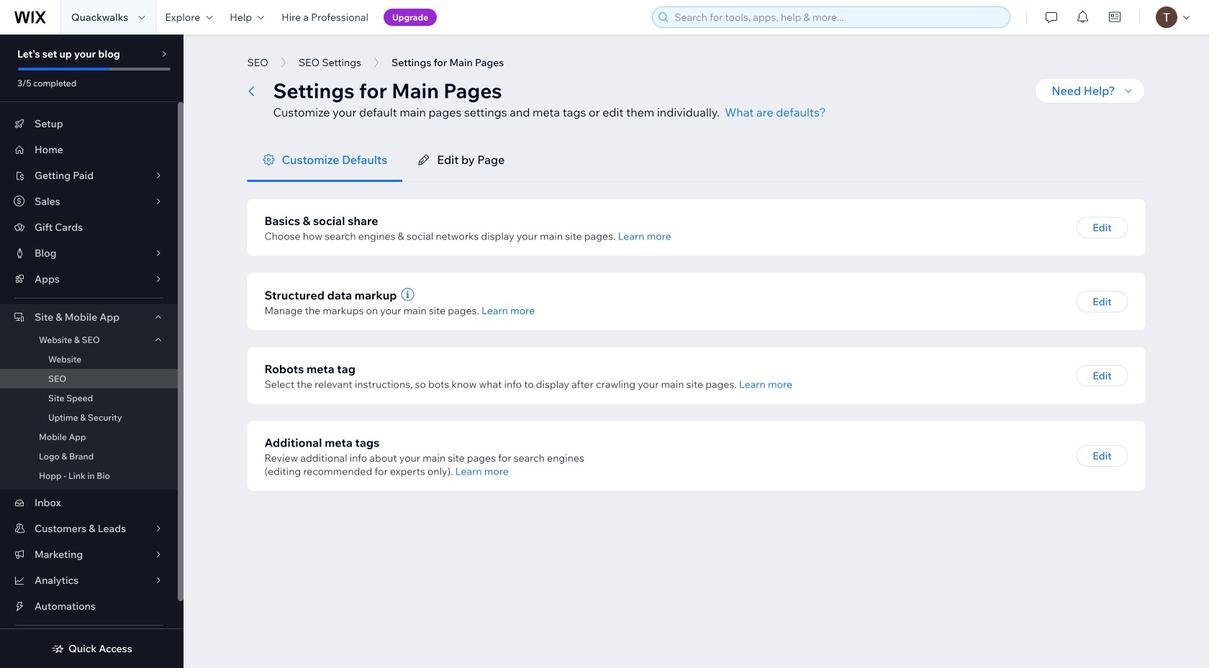 Task type: locate. For each thing, give the bounding box(es) containing it.
tab list
[[247, 138, 1146, 182]]

heading
[[265, 212, 378, 230], [265, 361, 356, 378], [265, 434, 380, 452]]

2 vertical spatial heading
[[265, 434, 380, 452]]

1 vertical spatial heading
[[265, 361, 356, 378]]

0 vertical spatial heading
[[265, 212, 378, 230]]



Task type: describe. For each thing, give the bounding box(es) containing it.
2 heading from the top
[[265, 361, 356, 378]]

3 heading from the top
[[265, 434, 380, 452]]

sidebar element
[[0, 35, 184, 669]]

1 heading from the top
[[265, 212, 378, 230]]

Search for tools, apps, help & more... field
[[670, 7, 1006, 27]]



Task type: vqa. For each thing, say whether or not it's contained in the screenshot.
bad, on the bottom of page
no



